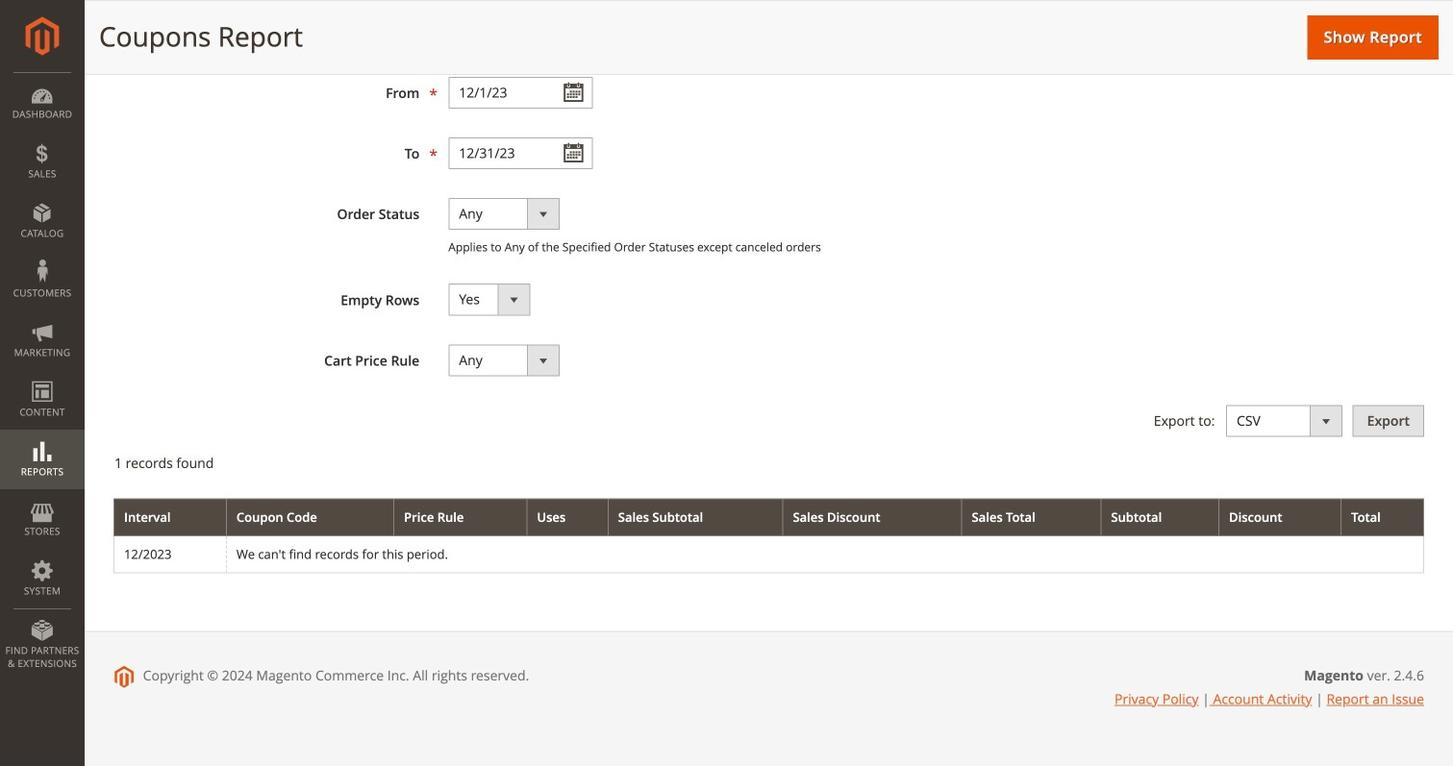 Task type: locate. For each thing, give the bounding box(es) containing it.
magento admin panel image
[[25, 16, 59, 56]]

None text field
[[448, 77, 593, 109]]

menu bar
[[0, 72, 85, 680]]

None text field
[[448, 137, 593, 169]]



Task type: vqa. For each thing, say whether or not it's contained in the screenshot.
tab list
no



